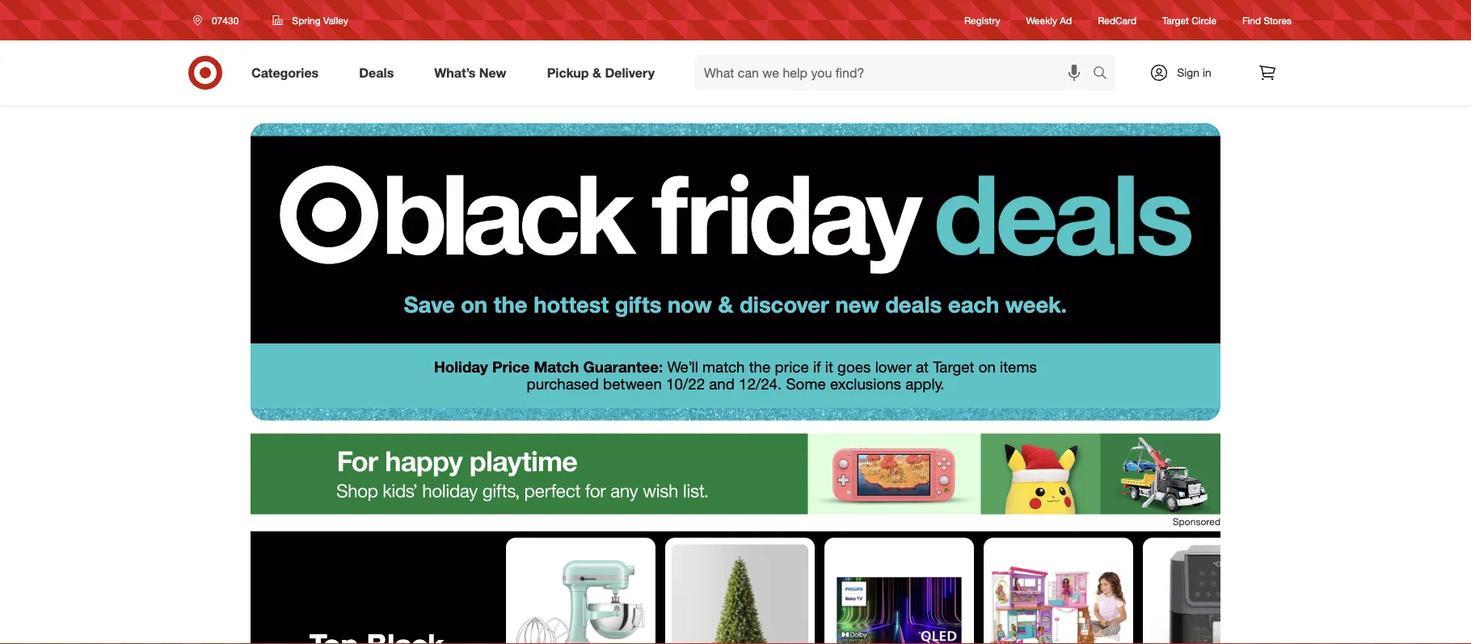 Task type: vqa. For each thing, say whether or not it's contained in the screenshot.
the "user image by @vianny_soto" at the top of the page
no



Task type: describe. For each thing, give the bounding box(es) containing it.
categories
[[252, 65, 319, 81]]

What can we help you find? suggestions appear below search field
[[695, 55, 1097, 91]]

price
[[492, 358, 530, 377]]

07430
[[212, 14, 239, 26]]

guarantee:
[[584, 358, 663, 377]]

sponsored
[[1173, 516, 1221, 528]]

spring valley button
[[262, 6, 359, 35]]

deals
[[886, 291, 942, 318]]

save on the hottest gifts now & discover new deals each week. link
[[251, 105, 1221, 344]]

07430 button
[[183, 6, 256, 35]]

weekly ad link
[[1027, 13, 1073, 27]]

what's new
[[434, 65, 507, 81]]

find stores link
[[1243, 13, 1292, 27]]

exclusions
[[830, 375, 902, 393]]

ad
[[1060, 14, 1073, 26]]

in
[[1203, 66, 1212, 80]]

find stores
[[1243, 14, 1292, 26]]

redcard link
[[1098, 13, 1137, 27]]

the for on
[[494, 291, 528, 318]]

spring valley
[[292, 14, 348, 26]]

if
[[813, 358, 821, 377]]

what's new link
[[421, 55, 527, 91]]

target inside we'll match the price if it goes lower at target on items purchased between 10/22 and 12/24. some exclusions apply.
[[933, 358, 975, 377]]

price
[[775, 358, 809, 377]]

sign in link
[[1136, 55, 1237, 91]]

search button
[[1086, 55, 1125, 94]]

0 vertical spatial &
[[593, 65, 602, 81]]

at
[[916, 358, 929, 377]]

between
[[603, 375, 662, 393]]

target inside target circle link
[[1163, 14, 1189, 26]]

find
[[1243, 14, 1262, 26]]

we'll match the price if it goes lower at target on items purchased between 10/22 and 12/24. some exclusions apply.
[[527, 358, 1037, 393]]

10/22
[[666, 375, 705, 393]]

the for match
[[749, 358, 771, 377]]

week.
[[1006, 291, 1068, 318]]

pickup & delivery link
[[533, 55, 675, 91]]

sign
[[1178, 66, 1200, 80]]

deals
[[359, 65, 394, 81]]

pickup
[[547, 65, 589, 81]]

match
[[703, 358, 745, 377]]

and
[[709, 375, 735, 393]]

we'll
[[668, 358, 699, 377]]

weekly ad
[[1027, 14, 1073, 26]]

circle
[[1192, 14, 1217, 26]]



Task type: locate. For each thing, give the bounding box(es) containing it.
1 vertical spatial on
[[979, 358, 996, 377]]

on left items
[[979, 358, 996, 377]]

holiday
[[434, 358, 488, 377]]

barbie vacation house playset image
[[991, 545, 1127, 645]]

registry link
[[965, 13, 1001, 27]]

target circle link
[[1163, 13, 1217, 27]]

& right the 'pickup'
[[593, 65, 602, 81]]

categories link
[[238, 55, 339, 91]]

1 vertical spatial the
[[749, 358, 771, 377]]

discover
[[740, 291, 830, 318]]

0 horizontal spatial &
[[593, 65, 602, 81]]

kitchenaid 5.5 quart bowl-lift stand mixer - ksm55 - ice image
[[513, 545, 649, 645]]

on inside save on the hottest gifts now & discover new deals each week. link
[[461, 291, 488, 318]]

each
[[949, 291, 1000, 318]]

new
[[836, 291, 880, 318]]

some
[[786, 375, 826, 393]]

lower
[[876, 358, 912, 377]]

hottest
[[534, 291, 609, 318]]

1 vertical spatial &
[[719, 291, 734, 318]]

purchased
[[527, 375, 599, 393]]

1 horizontal spatial &
[[719, 291, 734, 318]]

&
[[593, 65, 602, 81], [719, 291, 734, 318]]

the left price
[[749, 358, 771, 377]]

12/24.
[[739, 375, 782, 393]]

save
[[404, 291, 455, 318]]

deals link
[[345, 55, 414, 91]]

delivery
[[605, 65, 655, 81]]

stores
[[1264, 14, 1292, 26]]

1 horizontal spatial on
[[979, 358, 996, 377]]

on inside we'll match the price if it goes lower at target on items purchased between 10/22 and 12/24. some exclusions apply.
[[979, 358, 996, 377]]

new
[[479, 65, 507, 81]]

spring
[[292, 14, 321, 26]]

0 vertical spatial the
[[494, 291, 528, 318]]

target circle
[[1163, 14, 1217, 26]]

philips 50" 4k qled roku smart tv - 50pul7973/f7 - special purchase image
[[831, 545, 968, 645]]

what's
[[434, 65, 476, 81]]

carousel region
[[251, 532, 1293, 645]]

1 vertical spatial target
[[933, 358, 975, 377]]

& right the now
[[719, 291, 734, 318]]

1 horizontal spatial target
[[1163, 14, 1189, 26]]

sign in
[[1178, 66, 1212, 80]]

the
[[494, 291, 528, 318], [749, 358, 771, 377]]

0 horizontal spatial on
[[461, 291, 488, 318]]

0 horizontal spatial target
[[933, 358, 975, 377]]

goes
[[838, 358, 871, 377]]

valley
[[323, 14, 348, 26]]

the inside we'll match the price if it goes lower at target on items purchased between 10/22 and 12/24. some exclusions apply.
[[749, 358, 771, 377]]

target right at
[[933, 358, 975, 377]]

redcard
[[1098, 14, 1137, 26]]

gifts
[[615, 291, 662, 318]]

save on the hottest gifts now & discover new deals each week.
[[404, 291, 1068, 318]]

match
[[534, 358, 579, 377]]

holiday price match guarantee:
[[434, 358, 663, 377]]

target left circle
[[1163, 14, 1189, 26]]

on
[[461, 291, 488, 318], [979, 358, 996, 377]]

it
[[826, 358, 834, 377]]

on right save
[[461, 291, 488, 318]]

1 horizontal spatial the
[[749, 358, 771, 377]]

0 vertical spatial target
[[1163, 14, 1189, 26]]

items
[[1000, 358, 1037, 377]]

now
[[668, 291, 712, 318]]

pickup & delivery
[[547, 65, 655, 81]]

registry
[[965, 14, 1001, 26]]

apply.
[[906, 375, 945, 393]]

0 horizontal spatial the
[[494, 291, 528, 318]]

advertisement region
[[251, 434, 1221, 515]]

7.5' pre-lit led alberta spruce artificial christmas tree warm white lights - wondershop™ image
[[672, 545, 809, 645]]

weekly
[[1027, 14, 1058, 26]]

search
[[1086, 66, 1125, 82]]

target
[[1163, 14, 1189, 26], [933, 358, 975, 377]]

0 vertical spatial on
[[461, 291, 488, 318]]

sur la table kitchen essentials 5qt air fryer image
[[1150, 545, 1287, 645]]

the left hottest
[[494, 291, 528, 318]]

target black friday deals image
[[251, 105, 1221, 344]]

the inside save on the hottest gifts now & discover new deals each week. link
[[494, 291, 528, 318]]



